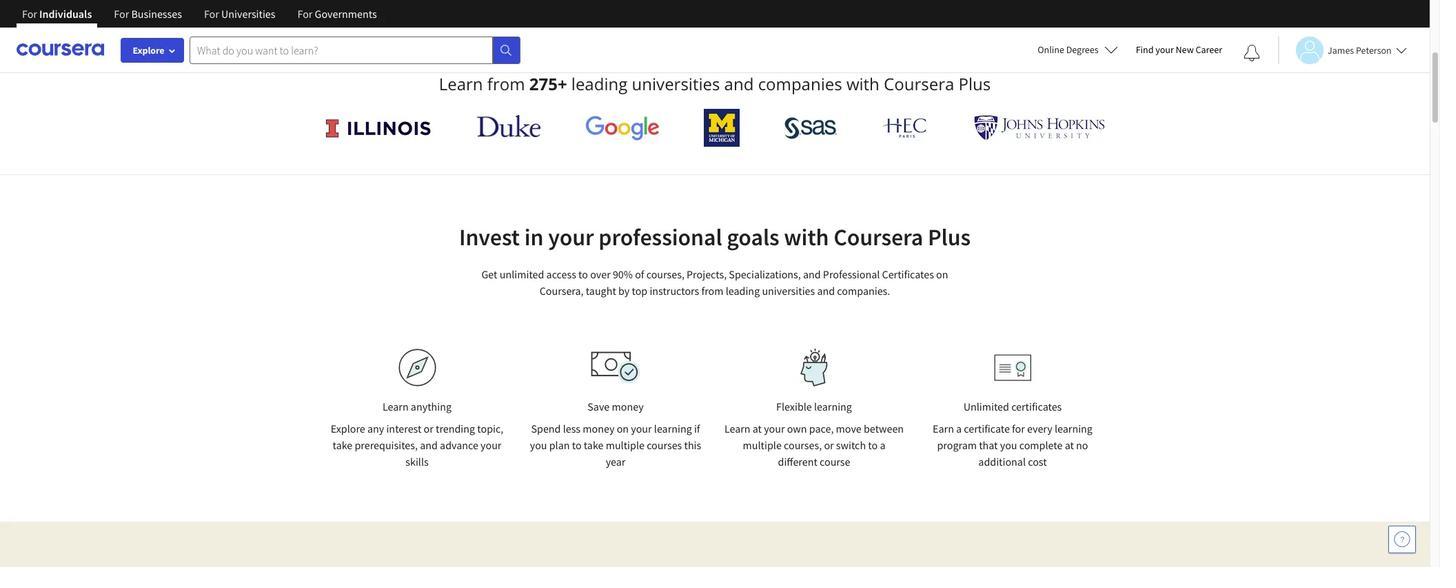 Task type: locate. For each thing, give the bounding box(es) containing it.
take inside explore any interest or trending topic, take prerequisites, and advance your skills
[[333, 439, 353, 452]]

1 vertical spatial learn
[[383, 400, 409, 414]]

for
[[22, 7, 37, 21], [114, 7, 129, 21], [204, 7, 219, 21], [298, 7, 313, 21]]

2 horizontal spatial learning
[[1055, 422, 1093, 436]]

learning up courses at the left bottom
[[654, 422, 692, 436]]

new
[[1176, 43, 1194, 56]]

2 for from the left
[[114, 7, 129, 21]]

with
[[847, 72, 880, 95], [784, 223, 829, 252]]

0 horizontal spatial on
[[617, 422, 629, 436]]

any
[[367, 422, 384, 436]]

0 vertical spatial plus
[[959, 72, 991, 95]]

or down 'anything'
[[424, 422, 434, 436]]

0 vertical spatial explore
[[133, 44, 164, 57]]

1 vertical spatial on
[[617, 422, 629, 436]]

from
[[487, 72, 525, 95], [702, 284, 724, 298]]

certificate
[[964, 422, 1010, 436]]

and inside explore any interest or trending topic, take prerequisites, and advance your skills
[[420, 439, 438, 452]]

0 vertical spatial a
[[956, 422, 962, 436]]

learning for spend less money on your learning if you plan to take multiple courses this year
[[654, 422, 692, 436]]

spend less money on your learning if you plan to take multiple courses this year
[[530, 422, 701, 469]]

degrees
[[1067, 43, 1099, 56]]

90%
[[613, 268, 633, 281]]

for left universities
[[204, 7, 219, 21]]

for for universities
[[204, 7, 219, 21]]

every
[[1027, 422, 1053, 436]]

on down save money
[[617, 422, 629, 436]]

at left own
[[753, 422, 762, 436]]

coursera
[[884, 72, 955, 95], [834, 223, 923, 252]]

1 you from the left
[[530, 439, 547, 452]]

from inside get unlimited access to over 90% of courses, projects, specializations, and professional certificates on coursera, taught by top instructors from leading universities and companies.
[[702, 284, 724, 298]]

0 horizontal spatial multiple
[[606, 439, 645, 452]]

1 vertical spatial universities
[[762, 284, 815, 298]]

0 horizontal spatial explore
[[133, 44, 164, 57]]

get
[[482, 268, 498, 281]]

at inside "earn a certificate for every learning program that you complete at no additional cost"
[[1065, 439, 1074, 452]]

for governments
[[298, 7, 377, 21]]

2 horizontal spatial learn
[[725, 422, 751, 436]]

learn up duke university image
[[439, 72, 483, 95]]

courses, up instructors
[[647, 268, 685, 281]]

courses, up different
[[784, 439, 822, 452]]

learning
[[814, 400, 852, 414], [654, 422, 692, 436], [1055, 422, 1093, 436]]

your down topic,
[[481, 439, 502, 452]]

explore for explore
[[133, 44, 164, 57]]

1 vertical spatial a
[[880, 439, 886, 452]]

in
[[525, 223, 544, 252]]

1 horizontal spatial from
[[702, 284, 724, 298]]

program
[[937, 439, 977, 452]]

skills
[[406, 455, 429, 469]]

interest
[[386, 422, 422, 436]]

3 for from the left
[[204, 7, 219, 21]]

earn a certificate for every learning program that you complete at no additional cost
[[933, 422, 1093, 469]]

1 vertical spatial from
[[702, 284, 724, 298]]

courses, inside get unlimited access to over 90% of courses, projects, specializations, and professional certificates on coursera, taught by top instructors from leading universities and companies.
[[647, 268, 685, 281]]

switch
[[836, 439, 866, 452]]

1 horizontal spatial leading
[[726, 284, 760, 298]]

0 horizontal spatial learn
[[383, 400, 409, 414]]

a right earn
[[956, 422, 962, 436]]

4 for from the left
[[298, 7, 313, 21]]

take
[[333, 439, 353, 452], [584, 439, 604, 452]]

universities up university of michigan image
[[632, 72, 720, 95]]

1 vertical spatial with
[[784, 223, 829, 252]]

money right save on the left bottom
[[612, 400, 644, 414]]

you down spend
[[530, 439, 547, 452]]

0 horizontal spatial you
[[530, 439, 547, 452]]

0 vertical spatial universities
[[632, 72, 720, 95]]

multiple inside learn at your own pace, move between multiple courses, or switch to a different course
[[743, 439, 782, 452]]

2 multiple from the left
[[743, 439, 782, 452]]

0 horizontal spatial courses,
[[647, 268, 685, 281]]

sas image
[[785, 117, 837, 139]]

flexible learning image
[[791, 349, 838, 387]]

companies
[[758, 72, 842, 95]]

1 horizontal spatial universities
[[762, 284, 815, 298]]

that
[[979, 439, 998, 452]]

at left no
[[1065, 439, 1074, 452]]

you up additional
[[1000, 439, 1017, 452]]

learn right if
[[725, 422, 751, 436]]

1 horizontal spatial courses,
[[784, 439, 822, 452]]

explore down for businesses
[[133, 44, 164, 57]]

online
[[1038, 43, 1065, 56]]

0 vertical spatial learn
[[439, 72, 483, 95]]

move
[[836, 422, 862, 436]]

coursera up professional
[[834, 223, 923, 252]]

with right "goals" at the right of page
[[784, 223, 829, 252]]

explore
[[133, 44, 164, 57], [331, 422, 365, 436]]

get unlimited access to over 90% of courses, projects, specializations, and professional certificates on coursera, taught by top instructors from leading universities and companies.
[[482, 268, 949, 298]]

0 horizontal spatial or
[[424, 422, 434, 436]]

2 take from the left
[[584, 439, 604, 452]]

a down between
[[880, 439, 886, 452]]

coursera,
[[540, 284, 584, 298]]

1 horizontal spatial a
[[956, 422, 962, 436]]

and
[[724, 72, 754, 95], [803, 268, 821, 281], [817, 284, 835, 298], [420, 439, 438, 452]]

spend
[[531, 422, 561, 436]]

at
[[753, 422, 762, 436], [1065, 439, 1074, 452]]

to down between
[[868, 439, 878, 452]]

0 horizontal spatial a
[[880, 439, 886, 452]]

learn at your own pace, move between multiple courses, or switch to a different course
[[725, 422, 904, 469]]

to
[[579, 268, 588, 281], [572, 439, 582, 452], [868, 439, 878, 452]]

plan
[[549, 439, 570, 452]]

certificates
[[1012, 400, 1062, 414]]

additional
[[979, 455, 1026, 469]]

1 for from the left
[[22, 7, 37, 21]]

2 you from the left
[[1000, 439, 1017, 452]]

for left individuals
[[22, 7, 37, 21]]

online degrees button
[[1027, 34, 1129, 65]]

0 horizontal spatial from
[[487, 72, 525, 95]]

universities
[[632, 72, 720, 95], [762, 284, 815, 298]]

1 horizontal spatial with
[[847, 72, 880, 95]]

1 take from the left
[[333, 439, 353, 452]]

1 horizontal spatial or
[[824, 439, 834, 452]]

plus
[[959, 72, 991, 95], [928, 223, 971, 252]]

johns hopkins university image
[[974, 115, 1105, 141]]

0 vertical spatial at
[[753, 422, 762, 436]]

own
[[787, 422, 807, 436]]

over
[[590, 268, 611, 281]]

learning inside spend less money on your learning if you plan to take multiple courses this year
[[654, 422, 692, 436]]

1 horizontal spatial learning
[[814, 400, 852, 414]]

1 vertical spatial courses,
[[784, 439, 822, 452]]

to left over
[[579, 268, 588, 281]]

your left own
[[764, 422, 785, 436]]

1 horizontal spatial multiple
[[743, 439, 782, 452]]

for universities
[[204, 7, 275, 21]]

for for businesses
[[114, 7, 129, 21]]

learn
[[439, 72, 483, 95], [383, 400, 409, 414], [725, 422, 751, 436]]

leading inside get unlimited access to over 90% of courses, projects, specializations, and professional certificates on coursera, taught by top instructors from leading universities and companies.
[[726, 284, 760, 298]]

1 vertical spatial money
[[583, 422, 615, 436]]

0 vertical spatial from
[[487, 72, 525, 95]]

learn from 275+ leading universities and companies with coursera plus
[[439, 72, 991, 95]]

from down projects,
[[702, 284, 724, 298]]

or up the course
[[824, 439, 834, 452]]

0 horizontal spatial learning
[[654, 422, 692, 436]]

for left the governments
[[298, 7, 313, 21]]

2 vertical spatial learn
[[725, 422, 751, 436]]

learning up pace,
[[814, 400, 852, 414]]

1 vertical spatial leading
[[726, 284, 760, 298]]

universities down specializations,
[[762, 284, 815, 298]]

1 horizontal spatial explore
[[331, 422, 365, 436]]

for left the 'businesses' on the top left of the page
[[114, 7, 129, 21]]

courses,
[[647, 268, 685, 281], [784, 439, 822, 452]]

coursera up hec paris image
[[884, 72, 955, 95]]

1 vertical spatial explore
[[331, 422, 365, 436]]

your
[[1156, 43, 1174, 56], [548, 223, 594, 252], [631, 422, 652, 436], [764, 422, 785, 436], [481, 439, 502, 452]]

take left prerequisites,
[[333, 439, 353, 452]]

save money image
[[591, 352, 641, 384]]

unlimited certificates
[[964, 400, 1062, 414]]

explore inside explore any interest or trending topic, take prerequisites, and advance your skills
[[331, 422, 365, 436]]

coursera image
[[17, 39, 104, 61]]

individuals
[[39, 7, 92, 21]]

unlimited
[[964, 400, 1009, 414]]

your inside spend less money on your learning if you plan to take multiple courses this year
[[631, 422, 652, 436]]

None search field
[[190, 36, 521, 64]]

1 horizontal spatial take
[[584, 439, 604, 452]]

0 vertical spatial or
[[424, 422, 434, 436]]

1 vertical spatial at
[[1065, 439, 1074, 452]]

you
[[530, 439, 547, 452], [1000, 439, 1017, 452]]

0 horizontal spatial leading
[[572, 72, 628, 95]]

learn anything image
[[398, 349, 436, 387]]

this
[[684, 439, 701, 452]]

learning up no
[[1055, 422, 1093, 436]]

money
[[612, 400, 644, 414], [583, 422, 615, 436]]

learn inside learn at your own pace, move between multiple courses, or switch to a different course
[[725, 422, 751, 436]]

money down save on the left bottom
[[583, 422, 615, 436]]

on
[[936, 268, 949, 281], [617, 422, 629, 436]]

1 multiple from the left
[[606, 439, 645, 452]]

1 horizontal spatial on
[[936, 268, 949, 281]]

1 horizontal spatial you
[[1000, 439, 1017, 452]]

no
[[1076, 439, 1089, 452]]

taught
[[586, 284, 616, 298]]

to right plan
[[572, 439, 582, 452]]

multiple up year at bottom left
[[606, 439, 645, 452]]

learning inside "earn a certificate for every learning program that you complete at no additional cost"
[[1055, 422, 1093, 436]]

on right certificates
[[936, 268, 949, 281]]

take right plan
[[584, 439, 604, 452]]

explore for explore any interest or trending topic, take prerequisites, and advance your skills
[[331, 422, 365, 436]]

1 vertical spatial or
[[824, 439, 834, 452]]

explore left any
[[331, 422, 365, 436]]

and up university of michigan image
[[724, 72, 754, 95]]

with right companies
[[847, 72, 880, 95]]

instructors
[[650, 284, 699, 298]]

multiple
[[606, 439, 645, 452], [743, 439, 782, 452]]

you inside "earn a certificate for every learning program that you complete at no additional cost"
[[1000, 439, 1017, 452]]

for for governments
[[298, 7, 313, 21]]

0 horizontal spatial at
[[753, 422, 762, 436]]

learn up interest
[[383, 400, 409, 414]]

online degrees
[[1038, 43, 1099, 56]]

your inside explore any interest or trending topic, take prerequisites, and advance your skills
[[481, 439, 502, 452]]

your inside the find your new career link
[[1156, 43, 1174, 56]]

0 vertical spatial courses,
[[647, 268, 685, 281]]

university of illinois at urbana-champaign image
[[325, 117, 432, 139]]

1 horizontal spatial learn
[[439, 72, 483, 95]]

leading up google image at the top left
[[572, 72, 628, 95]]

multiple inside spend less money on your learning if you plan to take multiple courses this year
[[606, 439, 645, 452]]

leading
[[572, 72, 628, 95], [726, 284, 760, 298]]

and up skills
[[420, 439, 438, 452]]

by
[[619, 284, 630, 298]]

explore inside 'explore' "popup button"
[[133, 44, 164, 57]]

1 vertical spatial plus
[[928, 223, 971, 252]]

your right in
[[548, 223, 594, 252]]

your right find
[[1156, 43, 1174, 56]]

a
[[956, 422, 962, 436], [880, 439, 886, 452]]

0 vertical spatial on
[[936, 268, 949, 281]]

save
[[588, 400, 610, 414]]

0 vertical spatial money
[[612, 400, 644, 414]]

leading down specializations,
[[726, 284, 760, 298]]

1 horizontal spatial at
[[1065, 439, 1074, 452]]

from left 275+
[[487, 72, 525, 95]]

0 horizontal spatial take
[[333, 439, 353, 452]]

governments
[[315, 7, 377, 21]]

flexible
[[776, 400, 812, 414]]

courses
[[647, 439, 682, 452]]

your up courses at the left bottom
[[631, 422, 652, 436]]

multiple up different
[[743, 439, 782, 452]]

or
[[424, 422, 434, 436], [824, 439, 834, 452]]

take inside spend less money on your learning if you plan to take multiple courses this year
[[584, 439, 604, 452]]



Task type: vqa. For each thing, say whether or not it's contained in the screenshot.
'Employer'
no



Task type: describe. For each thing, give the bounding box(es) containing it.
companies.
[[837, 284, 890, 298]]

find your new career
[[1136, 43, 1223, 56]]

learn for learn at your own pace, move between multiple courses, or switch to a different course
[[725, 422, 751, 436]]

certificates
[[882, 268, 934, 281]]

1 vertical spatial coursera
[[834, 223, 923, 252]]

topic,
[[477, 422, 504, 436]]

for businesses
[[114, 7, 182, 21]]

james
[[1328, 44, 1354, 56]]

and down professional
[[817, 284, 835, 298]]

learn for learn from 275+ leading universities and companies with coursera plus
[[439, 72, 483, 95]]

pace,
[[809, 422, 834, 436]]

and left professional
[[803, 268, 821, 281]]

a inside "earn a certificate for every learning program that you complete at no additional cost"
[[956, 422, 962, 436]]

james peterson button
[[1278, 36, 1407, 64]]

0 horizontal spatial with
[[784, 223, 829, 252]]

year
[[606, 455, 626, 469]]

find
[[1136, 43, 1154, 56]]

0 vertical spatial coursera
[[884, 72, 955, 95]]

show notifications image
[[1244, 45, 1261, 61]]

duke university image
[[477, 115, 541, 137]]

explore button
[[121, 38, 184, 63]]

projects,
[[687, 268, 727, 281]]

google image
[[585, 115, 660, 141]]

0 horizontal spatial universities
[[632, 72, 720, 95]]

or inside explore any interest or trending topic, take prerequisites, and advance your skills
[[424, 422, 434, 436]]

find your new career link
[[1129, 41, 1229, 59]]

james peterson
[[1328, 44, 1392, 56]]

university of michigan image
[[704, 109, 740, 147]]

anything
[[411, 400, 452, 414]]

earn
[[933, 422, 954, 436]]

professional
[[599, 223, 722, 252]]

for for individuals
[[22, 7, 37, 21]]

of
[[635, 268, 644, 281]]

a inside learn at your own pace, move between multiple courses, or switch to a different course
[[880, 439, 886, 452]]

goals
[[727, 223, 780, 252]]

your inside learn at your own pace, move between multiple courses, or switch to a different course
[[764, 422, 785, 436]]

on inside spend less money on your learning if you plan to take multiple courses this year
[[617, 422, 629, 436]]

between
[[864, 422, 904, 436]]

you inside spend less money on your learning if you plan to take multiple courses this year
[[530, 439, 547, 452]]

explore any interest or trending topic, take prerequisites, and advance your skills
[[331, 422, 504, 469]]

top
[[632, 284, 648, 298]]

learn anything
[[383, 400, 452, 414]]

advance
[[440, 439, 478, 452]]

for individuals
[[22, 7, 92, 21]]

access
[[547, 268, 576, 281]]

universities
[[221, 7, 275, 21]]

What do you want to learn? text field
[[190, 36, 493, 64]]

banner navigation
[[11, 0, 388, 38]]

to inside get unlimited access to over 90% of courses, projects, specializations, and professional certificates on coursera, taught by top instructors from leading universities and companies.
[[579, 268, 588, 281]]

if
[[694, 422, 700, 436]]

businesses
[[131, 7, 182, 21]]

money inside spend less money on your learning if you plan to take multiple courses this year
[[583, 422, 615, 436]]

hec paris image
[[882, 114, 930, 142]]

different
[[778, 455, 818, 469]]

flexible learning
[[776, 400, 852, 414]]

peterson
[[1356, 44, 1392, 56]]

unlimited certificates image
[[994, 354, 1032, 382]]

invest in your professional goals with coursera plus
[[459, 223, 971, 252]]

learning for earn a certificate for every learning program that you complete at no additional cost
[[1055, 422, 1093, 436]]

complete
[[1020, 439, 1063, 452]]

unlimited
[[500, 268, 544, 281]]

0 vertical spatial leading
[[572, 72, 628, 95]]

for
[[1012, 422, 1025, 436]]

at inside learn at your own pace, move between multiple courses, or switch to a different course
[[753, 422, 762, 436]]

0 vertical spatial with
[[847, 72, 880, 95]]

specializations,
[[729, 268, 801, 281]]

to inside spend less money on your learning if you plan to take multiple courses this year
[[572, 439, 582, 452]]

less
[[563, 422, 581, 436]]

courses, inside learn at your own pace, move between multiple courses, or switch to a different course
[[784, 439, 822, 452]]

to inside learn at your own pace, move between multiple courses, or switch to a different course
[[868, 439, 878, 452]]

course
[[820, 455, 851, 469]]

universities inside get unlimited access to over 90% of courses, projects, specializations, and professional certificates on coursera, taught by top instructors from leading universities and companies.
[[762, 284, 815, 298]]

invest
[[459, 223, 520, 252]]

save money
[[588, 400, 644, 414]]

prerequisites,
[[355, 439, 418, 452]]

or inside learn at your own pace, move between multiple courses, or switch to a different course
[[824, 439, 834, 452]]

on inside get unlimited access to over 90% of courses, projects, specializations, and professional certificates on coursera, taught by top instructors from leading universities and companies.
[[936, 268, 949, 281]]

career
[[1196, 43, 1223, 56]]

help center image
[[1394, 532, 1411, 548]]

professional
[[823, 268, 880, 281]]

trending
[[436, 422, 475, 436]]

learn for learn anything
[[383, 400, 409, 414]]

cost
[[1028, 455, 1047, 469]]

275+
[[529, 72, 567, 95]]



